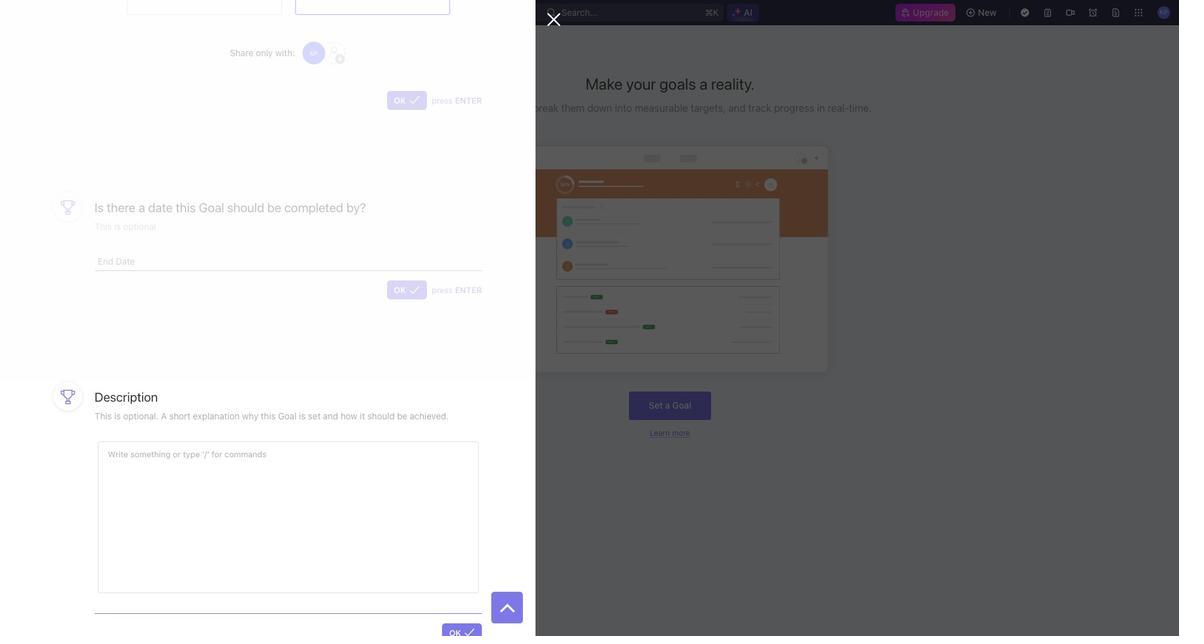 Task type: describe. For each thing, give the bounding box(es) containing it.
track
[[748, 102, 772, 114]]

set
[[308, 411, 321, 422]]

it
[[360, 411, 365, 422]]

there
[[107, 200, 136, 215]]

how
[[341, 411, 357, 422]]

why
[[242, 411, 258, 422]]

with:
[[275, 47, 295, 58]]

explanation
[[193, 411, 240, 422]]

share
[[230, 47, 254, 58]]

ok for 2nd ok button from the bottom of the page
[[394, 95, 406, 105]]

1 press from the top
[[432, 95, 453, 105]]

description this is optional. a short explanation why this goal is set and how it should be achieved.
[[95, 390, 449, 422]]

by?
[[346, 200, 366, 215]]

upgrade
[[913, 7, 949, 18]]

0 vertical spatial should
[[227, 200, 264, 215]]

this inside the description this is optional. a short explanation why this goal is set and how it should be achieved.
[[261, 411, 276, 422]]

make
[[586, 75, 623, 93]]

set
[[649, 400, 663, 411]]

targets,
[[691, 102, 726, 114]]

tree inside sidebar navigation
[[5, 263, 155, 347]]

date
[[148, 200, 173, 215]]

goals
[[660, 75, 696, 93]]

1 is from the left
[[114, 411, 121, 422]]

create goals, break them down into measurable targets, and track progress in real-time.
[[469, 102, 872, 114]]

your
[[626, 75, 656, 93]]

this
[[95, 411, 112, 422]]

goals,
[[502, 102, 530, 114]]

break
[[533, 102, 559, 114]]

0 vertical spatial be
[[267, 200, 281, 215]]

in
[[817, 102, 825, 114]]

them
[[561, 102, 585, 114]]

only
[[256, 47, 273, 58]]

press enter for 2nd ok button from the top of the page
[[432, 285, 482, 295]]

search...
[[561, 7, 597, 18]]

learn
[[650, 428, 670, 438]]

and inside the description this is optional. a short explanation why this goal is set and how it should be achieved.
[[323, 411, 338, 422]]

1 vertical spatial a
[[139, 200, 145, 215]]

2 is from the left
[[299, 411, 306, 422]]

enter for 2nd ok button from the bottom of the page
[[455, 95, 482, 105]]

0 horizontal spatial goal
[[199, 200, 224, 215]]

a
[[161, 411, 167, 422]]

be inside the description this is optional. a short explanation why this goal is set and how it should be achieved.
[[397, 411, 407, 422]]

upgrade link
[[895, 4, 956, 21]]

reality.
[[711, 75, 755, 93]]

0 vertical spatial a
[[700, 75, 708, 93]]



Task type: vqa. For each thing, say whether or not it's contained in the screenshot.
the middle Goal
yes



Task type: locate. For each thing, give the bounding box(es) containing it.
1 vertical spatial ok button
[[387, 281, 427, 300]]

goal right set
[[673, 400, 691, 411]]

0 vertical spatial enter
[[455, 95, 482, 105]]

⌘k
[[705, 7, 719, 18]]

a up targets,
[[700, 75, 708, 93]]

2 press enter from the top
[[432, 285, 482, 295]]

1 vertical spatial enter
[[455, 285, 482, 295]]

2 vertical spatial a
[[665, 400, 670, 411]]

ok
[[394, 95, 406, 105], [394, 285, 406, 295]]

real-
[[828, 102, 849, 114]]

1 horizontal spatial be
[[397, 411, 407, 422]]

ok button
[[387, 91, 427, 110], [387, 281, 427, 300]]

2 ok button from the top
[[387, 281, 427, 300]]

create
[[469, 102, 499, 114]]

1 vertical spatial be
[[397, 411, 407, 422]]

goal right date
[[199, 200, 224, 215]]

1 vertical spatial and
[[323, 411, 338, 422]]

1 horizontal spatial is
[[299, 411, 306, 422]]

goal left set
[[278, 411, 297, 422]]

be left the achieved. on the bottom left of page
[[397, 411, 407, 422]]

achieved.
[[410, 411, 449, 422]]

0 horizontal spatial should
[[227, 200, 264, 215]]

learn more
[[650, 428, 690, 438]]

2 horizontal spatial a
[[700, 75, 708, 93]]

this
[[176, 200, 196, 215], [261, 411, 276, 422]]

0 vertical spatial press enter
[[432, 95, 482, 105]]

0 vertical spatial press
[[432, 95, 453, 105]]

a right set
[[665, 400, 670, 411]]

0 vertical spatial ok
[[394, 95, 406, 105]]

1 vertical spatial ok
[[394, 285, 406, 295]]

completed
[[284, 200, 343, 215]]

press enter for 2nd ok button from the bottom of the page
[[432, 95, 482, 105]]

new button
[[961, 3, 1004, 23]]

a left date
[[139, 200, 145, 215]]

0 horizontal spatial and
[[323, 411, 338, 422]]

1 horizontal spatial should
[[367, 411, 395, 422]]

0 horizontal spatial a
[[139, 200, 145, 215]]

set a goal
[[649, 400, 691, 411]]

press
[[432, 95, 453, 105], [432, 285, 453, 295]]

goal
[[199, 200, 224, 215], [673, 400, 691, 411], [278, 411, 297, 422]]

1 horizontal spatial and
[[729, 102, 746, 114]]

dialog
[[0, 0, 561, 636]]

time.
[[849, 102, 872, 114]]

progress
[[774, 102, 815, 114]]

is left set
[[299, 411, 306, 422]]

optional.
[[123, 411, 159, 422]]

1 vertical spatial this
[[261, 411, 276, 422]]

share only with:
[[230, 47, 295, 58]]

1 horizontal spatial a
[[665, 400, 670, 411]]

be
[[267, 200, 281, 215], [397, 411, 407, 422]]

0 vertical spatial and
[[729, 102, 746, 114]]

2 enter from the top
[[455, 285, 482, 295]]

sidebar navigation
[[0, 25, 161, 636]]

should
[[227, 200, 264, 215], [367, 411, 395, 422]]

0 horizontal spatial is
[[114, 411, 121, 422]]

down
[[588, 102, 612, 114]]

and left track
[[729, 102, 746, 114]]

make your goals a reality.
[[586, 75, 755, 93]]

into
[[615, 102, 632, 114]]

2 ok from the top
[[394, 285, 406, 295]]

1 press enter from the top
[[432, 95, 482, 105]]

enter
[[455, 95, 482, 105], [455, 285, 482, 295]]

description
[[95, 390, 158, 405]]

short
[[169, 411, 190, 422]]

enter for 2nd ok button from the top of the page
[[455, 285, 482, 295]]

is right this
[[114, 411, 121, 422]]

a
[[700, 75, 708, 93], [139, 200, 145, 215], [665, 400, 670, 411]]

2 horizontal spatial goal
[[673, 400, 691, 411]]

and
[[729, 102, 746, 114], [323, 411, 338, 422]]

0 vertical spatial this
[[176, 200, 196, 215]]

goal inside the description this is optional. a short explanation why this goal is set and how it should be achieved.
[[278, 411, 297, 422]]

learn more link
[[650, 428, 690, 438]]

press enter
[[432, 95, 482, 105], [432, 285, 482, 295]]

is there a date this goal should be completed by?
[[95, 200, 366, 215]]

1 horizontal spatial this
[[261, 411, 276, 422]]

new
[[978, 7, 997, 18]]

be left completed
[[267, 200, 281, 215]]

ok for 2nd ok button from the top of the page
[[394, 285, 406, 295]]

1 vertical spatial should
[[367, 411, 395, 422]]

and right set
[[323, 411, 338, 422]]

2 press from the top
[[432, 285, 453, 295]]

tree
[[5, 263, 155, 347]]

is
[[114, 411, 121, 422], [299, 411, 306, 422]]

is
[[95, 200, 104, 215]]

0 vertical spatial ok button
[[387, 91, 427, 110]]

should inside the description this is optional. a short explanation why this goal is set and how it should be achieved.
[[367, 411, 395, 422]]

1 horizontal spatial goal
[[278, 411, 297, 422]]

this right date
[[176, 200, 196, 215]]

1 ok from the top
[[394, 95, 406, 105]]

1 vertical spatial press
[[432, 285, 453, 295]]

this right 'why'
[[261, 411, 276, 422]]

0 horizontal spatial this
[[176, 200, 196, 215]]

0 horizontal spatial be
[[267, 200, 281, 215]]

1 enter from the top
[[455, 95, 482, 105]]

1 vertical spatial press enter
[[432, 285, 482, 295]]

more
[[672, 428, 690, 438]]

measurable
[[635, 102, 688, 114]]

1 ok button from the top
[[387, 91, 427, 110]]

dialog containing is there a date this goal should be completed by?
[[0, 0, 561, 636]]



